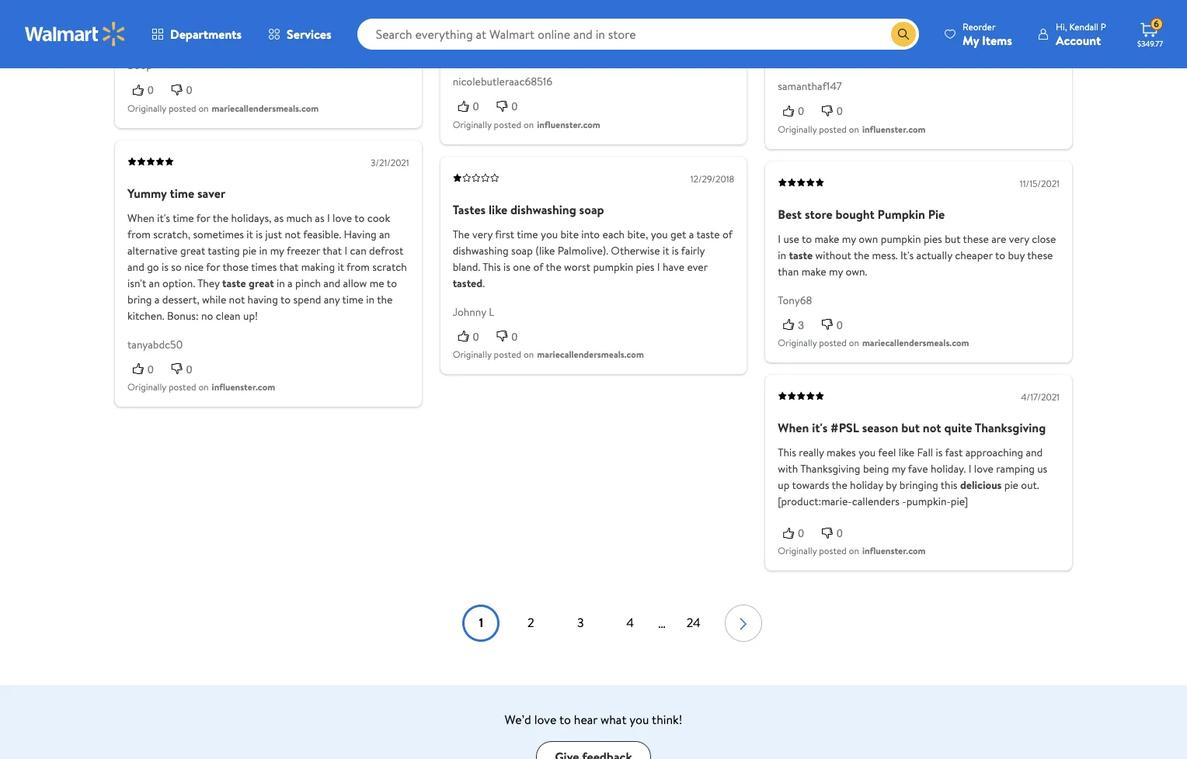 Task type: describe. For each thing, give the bounding box(es) containing it.
pumpkin.
[[146, 29, 188, 44]]

0 horizontal spatial of
[[533, 259, 543, 275]]

posted down the '[product:marie-'
[[819, 545, 847, 558]]

this inside this really makes you feel like fall is fast approaching and with thanksgiving being my fave holiday. i love ramping us up towards the holiday by bringing this
[[941, 478, 958, 493]]

this inside this really makes you feel like fall is fast approaching and with thanksgiving being my fave holiday. i love ramping us up towards the holiday by bringing this
[[778, 445, 796, 461]]

Search search field
[[357, 19, 919, 50]]

having
[[248, 292, 278, 307]]

Walmart Site-Wide search field
[[357, 19, 919, 50]]

2 horizontal spatial was
[[963, 17, 981, 33]]

spend
[[293, 292, 321, 307]]

account
[[1056, 31, 1101, 49]]

it inside the very first time you bite into each bite, you get a taste of dishwashing soap (like palmolive). otherwise it is fairly bland. this is one of the worst pumpkin pies i have ever tasted .
[[663, 243, 669, 258]]

when it's #psl season but not quite thanksgiving
[[778, 419, 1046, 437]]

posted down tanyabdc50
[[169, 381, 196, 394]]

pie inside pie out. [product:marie-callenders -pumpkin-pie]
[[1004, 478, 1018, 493]]

first
[[495, 227, 514, 242]]

posted down samanthaf147
[[819, 122, 847, 136]]

isn't
[[127, 275, 146, 291]]

i inside the very first time you bite into each bite, you get a taste of dishwashing soap (like palmolive). otherwise it is fairly bland. this is one of the worst pumpkin pies i have ever tasted .
[[657, 259, 660, 275]]

in inside "when it's time for the holidays,  as much as i love to cook from scratch, sometimes it is just not feasible.  having an alternative great tasting pie in my freezer that i can defrost and go is so nice for those times that making it from scratch isn't an option. they"
[[259, 243, 268, 258]]

absolute
[[453, 13, 492, 28]]

p
[[1101, 20, 1106, 33]]

tastes
[[453, 201, 486, 218]]

every
[[453, 0, 479, 12]]

thanksgiving inside . we bought this once because it was all that was left for thanksgiving and it was so good we'll be buying it every year!
[[778, 34, 838, 49]]

this inside the very first time you bite into each bite, you get a taste of dishwashing soap (like palmolive). otherwise it is fairly bland. this is one of the worst pumpkin pies i have ever tasted .
[[483, 259, 501, 275]]

a left pinch
[[288, 275, 293, 291]]

you up (like
[[541, 227, 558, 242]]

the inside overwhelms the pumpkin. inedible. threw it away.
[[127, 29, 143, 44]]

these inside i use to make my own pumpkin pies but these are very close in
[[963, 231, 989, 247]]

hi, kendall p account
[[1056, 20, 1106, 49]]

so inside "when it's time for the holidays,  as much as i love to cook from scratch, sometimes it is just not feasible.  having an alternative great tasting pie in my freezer that i can defrost and go is so nice for those times that making it from scratch isn't an option. they"
[[171, 259, 182, 275]]

holidays,
[[231, 210, 272, 226]]

taste for taste
[[789, 248, 813, 263]]

6
[[1154, 17, 1159, 30]]

pies inside the very first time you bite into each bite, you get a taste of dishwashing soap (like palmolive). otherwise it is fairly bland. this is one of the worst pumpkin pies i have ever tasted .
[[636, 259, 655, 275]]

they
[[197, 275, 220, 291]]

get inside the very first time you bite into each bite, you get a taste of dishwashing soap (like palmolive). otherwise it is fairly bland. this is one of the worst pumpkin pies i have ever tasted .
[[670, 227, 686, 242]]

main content containing yummy time saver
[[115, 0, 1072, 643]]

1 vertical spatial from
[[347, 259, 370, 275]]

thanksgiving inside this really makes you feel like fall is fast approaching and with thanksgiving being my fave holiday. i love ramping us up towards the holiday by bringing this
[[800, 461, 860, 477]]

taste inside the very first time you bite into each bite, you get a taste of dishwashing soap (like palmolive). otherwise it is fairly bland. this is one of the worst pumpkin pies i have ever tasted .
[[696, 227, 720, 242]]

delicious for delicious
[[960, 478, 1002, 493]]

every year for thanksgiving we get one of these! it's an absolute must for the holidays and my family would be heartbroken without one. nothing beats homemade however, this one is
[[453, 0, 709, 61]]

very inside i use to make my own pumpkin pies but these are very close in
[[1009, 231, 1029, 247]]

for right must
[[521, 13, 535, 28]]

love inside "when it's time for the holidays,  as much as i love to cook from scratch, sometimes it is just not feasible.  having an alternative great tasting pie in my freezer that i can defrost and go is so nice for those times that making it from scratch isn't an option. they"
[[333, 210, 352, 226]]

bought for pumpkin
[[836, 206, 875, 223]]

is inside this really makes you feel like fall is fast approaching and with thanksgiving being my fave holiday. i love ramping us up towards the holiday by bringing this
[[936, 445, 943, 461]]

wayyyy too much sugar. the sickly sweet
[[127, 13, 320, 28]]

originally posted on influenster.com down nicolebutleraac68516
[[453, 118, 600, 131]]

these inside without the mess. it's actually cheaper to buy these than make my own.
[[1027, 248, 1053, 263]]

2 horizontal spatial not
[[923, 419, 941, 437]]

while
[[202, 292, 226, 307]]

we'll
[[929, 34, 949, 49]]

it up allow
[[338, 259, 344, 275]]

those
[[223, 259, 249, 275]]

tasted
[[453, 275, 483, 291]]

the inside every year for thanksgiving we get one of these! it's an absolute must for the holidays and my family would be heartbroken without one. nothing beats homemade however, this one is
[[537, 13, 553, 28]]

mess.
[[872, 248, 898, 263]]

0 horizontal spatial much
[[185, 13, 211, 28]]

best
[[778, 206, 802, 223]]

departments button
[[138, 16, 255, 53]]

samanthaf147
[[778, 79, 842, 94]]

originally down the '[product:marie-'
[[778, 545, 817, 558]]

callenders
[[852, 494, 900, 510]]

originally down tanyabdc50
[[127, 381, 166, 394]]

posted down pumpkin.
[[169, 101, 196, 115]]

store
[[805, 206, 833, 223]]

johnny l
[[453, 304, 494, 320]]

dessert,
[[162, 292, 199, 307]]

making
[[301, 259, 335, 275]]

originally down samanthaf147
[[778, 122, 817, 136]]

thanksgiving up the approaching
[[975, 419, 1046, 437]]

boop
[[127, 58, 152, 73]]

it inside overwhelms the pumpkin. inedible. threw it away.
[[264, 29, 270, 44]]

originally posted on influenster.com down tanyabdc50
[[127, 381, 275, 394]]

tony68
[[778, 293, 812, 308]]

1 vertical spatial that
[[323, 243, 342, 258]]

to left the hear
[[559, 712, 571, 729]]

originally down nicolebutleraac68516
[[453, 118, 492, 131]]

freezer
[[287, 243, 320, 258]]

is inside every year for thanksgiving we get one of these! it's an absolute must for the holidays and my family would be heartbroken without one. nothing beats homemade however, this one is
[[537, 45, 544, 61]]

feasible.
[[303, 227, 341, 242]]

4/17/2021
[[1021, 391, 1060, 404]]

overwhelms the pumpkin. inedible. threw it away.
[[127, 13, 403, 44]]

nice
[[184, 259, 204, 275]]

that inside . we bought this once because it was all that was left for thanksgiving and it was so good we'll be buying it every year!
[[942, 17, 961, 33]]

and inside . we bought this once because it was all that was left for thanksgiving and it was so good we'll be buying it every year!
[[841, 34, 858, 49]]

originally down 3 button
[[778, 336, 817, 350]]

what
[[601, 712, 627, 729]]

2 horizontal spatial great
[[630, 45, 655, 61]]

holiday.
[[931, 461, 966, 477]]

pinch
[[295, 275, 321, 291]]

heartbroken
[[453, 29, 510, 44]]

i up feasible.
[[327, 210, 330, 226]]

must
[[495, 13, 518, 28]]

you right bite,
[[651, 227, 668, 242]]

departments
[[170, 26, 242, 43]]

left
[[983, 17, 1000, 33]]

cook
[[367, 210, 390, 226]]

otherwise
[[611, 243, 660, 258]]

0 horizontal spatial but
[[901, 419, 920, 437]]

walmart image
[[25, 22, 126, 47]]

saver
[[197, 185, 225, 202]]

and left at
[[591, 45, 608, 61]]

2 as from the left
[[315, 210, 324, 226]]

my inside this really makes you feel like fall is fast approaching and with thanksgiving being my fave holiday. i love ramping us up towards the holiday by bringing this
[[892, 461, 906, 477]]

this inside every year for thanksgiving we get one of these! it's an absolute must for the holidays and my family would be heartbroken without one. nothing beats homemade however, this one is
[[497, 45, 514, 61]]

is down first
[[504, 259, 510, 275]]

year!
[[778, 50, 801, 65]]

the inside "when it's time for the holidays,  as much as i love to cook from scratch, sometimes it is just not feasible.  having an alternative great tasting pie in my freezer that i can defrost and go is so nice for those times that making it from scratch isn't an option. they"
[[213, 210, 228, 226]]

0 horizontal spatial originally posted on mariecallendersmeals.com
[[127, 101, 319, 115]]

hi,
[[1056, 20, 1067, 33]]

pie inside "when it's time for the holidays,  as much as i love to cook from scratch, sometimes it is just not feasible.  having an alternative great tasting pie in my freezer that i can defrost and go is so nice for those times that making it from scratch isn't an option. they"
[[242, 243, 257, 258]]

season
[[862, 419, 898, 437]]

1 vertical spatial an
[[379, 227, 390, 242]]

makes
[[827, 445, 856, 461]]

24
[[687, 615, 701, 632]]

very inside the very first time you bite into each bite, you get a taste of dishwashing soap (like palmolive). otherwise it is fairly bland. this is one of the worst pumpkin pies i have ever tasted .
[[472, 227, 493, 242]]

to right me
[[387, 275, 397, 291]]

good
[[902, 34, 926, 49]]

0 vertical spatial like
[[489, 201, 507, 218]]

mariecallendersmeals.com for best store bought pumpkin pie
[[862, 336, 969, 350]]

for up "sometimes" on the top left of the page
[[196, 210, 210, 226]]

when it's time for the holidays,  as much as i love to cook from scratch, sometimes it is just not feasible.  having an alternative great tasting pie in my freezer that i can defrost and go is so nice for those times that making it from scratch isn't an option. they
[[127, 210, 407, 291]]

. inside the very first time you bite into each bite, you get a taste of dishwashing soap (like palmolive). otherwise it is fairly bland. this is one of the worst pumpkin pies i have ever tasted .
[[483, 275, 485, 291]]

johnny
[[453, 304, 486, 320]]

pumpkin inside the very first time you bite into each bite, you get a taste of dishwashing soap (like palmolive). otherwise it is fairly bland. this is one of the worst pumpkin pies i have ever tasted .
[[593, 259, 633, 275]]

not inside 'in a pinch and allow me to bring a dessert, while not having to spend any time in the kitchen. bonus: no clean up!'
[[229, 292, 245, 307]]

is right go
[[162, 259, 169, 275]]

ramping
[[996, 461, 1035, 477]]

a inside the very first time you bite into each bite, you get a taste of dishwashing soap (like palmolive). otherwise it is fairly bland. this is one of the worst pumpkin pies i have ever tasted .
[[689, 227, 694, 242]]

buying
[[966, 34, 998, 49]]

originally posted on influenster.com down samanthaf147
[[778, 122, 926, 136]]

to inside i use to make my own pumpkin pies but these are very close in
[[802, 231, 812, 247]]

i left can
[[344, 243, 347, 258]]

tastes like dishwashing soap
[[453, 201, 604, 218]]

originally down boop on the top of the page
[[127, 101, 166, 115]]

feel
[[878, 445, 896, 461]]

time left saver
[[170, 185, 194, 202]]

1 horizontal spatial dishwashing
[[510, 201, 576, 218]]

make inside without the mess. it's actually cheaper to buy these than make my own.
[[801, 264, 826, 279]]

pumpkin inside i use to make my own pumpkin pies but these are very close in
[[881, 231, 921, 247]]

worst
[[564, 259, 591, 275]]

we'd love to hear what you think!
[[505, 712, 682, 729]]

1 vertical spatial one
[[517, 45, 535, 61]]

it up good
[[900, 17, 906, 33]]

0 horizontal spatial was
[[869, 34, 887, 49]]

have
[[663, 259, 684, 275]]

a right bring
[[154, 292, 160, 307]]

3/21/2021
[[371, 156, 409, 169]]

. inside . we bought this once because it was all that was left for thanksgiving and it was so good we'll be buying it every year!
[[1009, 1, 1011, 16]]

1 horizontal spatial love
[[534, 712, 557, 729]]

the inside the very first time you bite into each bite, you get a taste of dishwashing soap (like palmolive). otherwise it is fairly bland. this is one of the worst pumpkin pies i have ever tasted .
[[453, 227, 470, 242]]

in down times
[[277, 275, 285, 291]]

posted down own.
[[819, 336, 847, 350]]

4
[[626, 615, 634, 632]]

buy
[[1008, 248, 1025, 263]]

defrost
[[369, 243, 403, 258]]

fast
[[945, 445, 963, 461]]

think!
[[652, 712, 682, 729]]

0 vertical spatial the
[[243, 13, 260, 28]]

to left spend
[[280, 292, 291, 307]]

so inside . we bought this once because it was all that was left for thanksgiving and it was so good we'll be buying it every year!
[[889, 34, 900, 49]]

bonus:
[[167, 308, 199, 324]]

you right what
[[630, 712, 649, 729]]

-
[[902, 494, 906, 510]]

it down holidays,
[[247, 227, 253, 242]]

and inside "when it's time for the holidays,  as much as i love to cook from scratch, sometimes it is just not feasible.  having an alternative great tasting pie in my freezer that i can defrost and go is so nice for those times that making it from scratch isn't an option. they"
[[127, 259, 144, 275]]

and inside this really makes you feel like fall is fast approaching and with thanksgiving being my fave holiday. i love ramping us up towards the holiday by bringing this
[[1026, 445, 1043, 461]]

it left clear search field text icon
[[860, 34, 867, 49]]

my
[[963, 31, 979, 49]]

clean
[[216, 308, 241, 324]]

items
[[982, 31, 1012, 49]]

1 horizontal spatial was
[[909, 17, 926, 33]]

own
[[859, 231, 878, 247]]

is left "just"
[[256, 227, 263, 242]]

of inside every year for thanksgiving we get one of these! it's an absolute must for the holidays and my family would be heartbroken without one. nothing beats homemade however, this one is
[[638, 0, 648, 12]]

1 horizontal spatial great
[[249, 275, 274, 291]]

this really makes you feel like fall is fast approaching and with thanksgiving being my fave holiday. i love ramping us up towards the holiday by bringing this
[[778, 445, 1047, 493]]

2 vertical spatial an
[[149, 275, 160, 291]]

i inside this really makes you feel like fall is fast approaching and with thanksgiving being my fave holiday. i love ramping us up towards the holiday by bringing this
[[969, 461, 971, 477]]

time inside 'in a pinch and allow me to bring a dessert, while not having to spend any time in the kitchen. bonus: no clean up!'
[[342, 292, 364, 307]]

go
[[147, 259, 159, 275]]

2
[[527, 615, 534, 632]]



Task type: locate. For each thing, give the bounding box(es) containing it.
soap inside the very first time you bite into each bite, you get a taste of dishwashing soap (like palmolive). otherwise it is fairly bland. this is one of the worst pumpkin pies i have ever tasted .
[[511, 243, 533, 258]]

family
[[632, 13, 660, 28]]

0 vertical spatial pumpkin
[[881, 231, 921, 247]]

reorder my items
[[963, 20, 1012, 49]]

pumpkin down otherwise
[[593, 259, 633, 275]]

0 vertical spatial dishwashing
[[510, 201, 576, 218]]

1 vertical spatial taste
[[789, 248, 813, 263]]

my inside i use to make my own pumpkin pies but these are very close in
[[842, 231, 856, 247]]

1 horizontal spatial taste
[[696, 227, 720, 242]]

this left once
[[814, 17, 831, 33]]

without down must
[[513, 29, 549, 44]]

pies inside i use to make my own pumpkin pies but these are very close in
[[924, 231, 942, 247]]

and inside 'in a pinch and allow me to bring a dessert, while not having to spend any time in the kitchen. bonus: no clean up!'
[[323, 275, 340, 291]]

to inside without the mess. it's actually cheaper to buy these than make my own.
[[995, 248, 1005, 263]]

make
[[815, 231, 839, 247], [801, 264, 826, 279]]

0 horizontal spatial not
[[229, 292, 245, 307]]

1 vertical spatial of
[[723, 227, 733, 242]]

one inside the very first time you bite into each bite, you get a taste of dishwashing soap (like palmolive). otherwise it is fairly bland. this is one of the worst pumpkin pies i have ever tasted .
[[513, 259, 531, 275]]

2 horizontal spatial this
[[941, 478, 958, 493]]

dishwashing up bite
[[510, 201, 576, 218]]

to inside "when it's time for the holidays,  as much as i love to cook from scratch, sometimes it is just not feasible.  having an alternative great tasting pie in my freezer that i can defrost and go is so nice for those times that making it from scratch isn't an option. they"
[[354, 210, 365, 226]]

when for when it's time for the holidays,  as much as i love to cook from scratch, sometimes it is just not feasible.  having an alternative great tasting pie in my freezer that i can defrost and go is so nice for those times that making it from scratch isn't an option. they
[[127, 210, 154, 226]]

one.
[[552, 29, 571, 44]]

it's inside "when it's time for the holidays,  as much as i love to cook from scratch, sometimes it is just not feasible.  having an alternative great tasting pie in my freezer that i can defrost and go is so nice for those times that making it from scratch isn't an option. they"
[[157, 210, 170, 226]]

like left the fall
[[899, 445, 915, 461]]

time right first
[[517, 227, 538, 242]]

without inside without the mess. it's actually cheaper to buy these than make my own.
[[815, 248, 851, 263]]

0 horizontal spatial as
[[274, 210, 284, 226]]

it's for #psl
[[812, 419, 828, 437]]

being
[[863, 461, 889, 477]]

1 vertical spatial love
[[974, 461, 994, 477]]

sickly
[[262, 13, 288, 28]]

get up fairly
[[670, 227, 686, 242]]

an right these!
[[698, 0, 709, 12]]

0 horizontal spatial this
[[497, 45, 514, 61]]

be right would
[[693, 13, 705, 28]]

like inside this really makes you feel like fall is fast approaching and with thanksgiving being my fave holiday. i love ramping us up towards the holiday by bringing this
[[899, 445, 915, 461]]

24 link
[[675, 605, 712, 643]]

it's right the mess. on the top
[[900, 248, 914, 263]]

be for that
[[952, 34, 964, 49]]

i left use
[[778, 231, 781, 247]]

originally down johnny l
[[453, 348, 492, 361]]

the inside 'in a pinch and allow me to bring a dessert, while not having to spend any time in the kitchen. bonus: no clean up!'
[[377, 292, 393, 307]]

delicious down 'one.'
[[547, 45, 588, 61]]

0 horizontal spatial pie
[[242, 243, 257, 258]]

scratch,
[[153, 227, 190, 242]]

and up nothing
[[596, 13, 613, 28]]

2 horizontal spatial originally posted on mariecallendersmeals.com
[[778, 336, 969, 350]]

0 vertical spatial much
[[185, 13, 211, 28]]

1 horizontal spatial soap
[[579, 201, 604, 218]]

1 horizontal spatial it's
[[812, 419, 828, 437]]

and inside every year for thanksgiving we get one of these! it's an absolute must for the holidays and my family would be heartbroken without one. nothing beats homemade however, this one is
[[596, 13, 613, 28]]

and up us
[[1026, 445, 1043, 461]]

in up than
[[778, 248, 786, 263]]

get inside every year for thanksgiving we get one of these! it's an absolute must for the holidays and my family would be heartbroken without one. nothing beats homemade however, this one is
[[599, 0, 615, 12]]

and up any
[[323, 275, 340, 291]]

1 horizontal spatial pies
[[924, 231, 942, 247]]

0 vertical spatial from
[[127, 227, 151, 242]]

my left own.
[[829, 264, 843, 279]]

1 horizontal spatial but
[[945, 231, 961, 247]]

as up "just"
[[274, 210, 284, 226]]

option.
[[162, 275, 195, 291]]

pie]
[[951, 494, 968, 510]]

i left the have
[[657, 259, 660, 275]]

l
[[489, 304, 494, 320]]

it's for time
[[157, 210, 170, 226]]

having
[[344, 227, 376, 242]]

1 horizontal spatial be
[[952, 34, 964, 49]]

was left all at the right top of page
[[909, 17, 926, 33]]

originally posted on mariecallendersmeals.com
[[127, 101, 319, 115], [778, 336, 969, 350], [453, 348, 644, 361]]

one down first
[[513, 259, 531, 275]]

it's inside every year for thanksgiving we get one of these! it's an absolute must for the holidays and my family would be heartbroken without one. nothing beats homemade however, this one is
[[682, 0, 695, 12]]

0 horizontal spatial bought
[[778, 17, 812, 33]]

0 horizontal spatial from
[[127, 227, 151, 242]]

0 vertical spatial be
[[693, 13, 705, 28]]

into
[[581, 227, 600, 242]]

0 vertical spatial get
[[599, 0, 615, 12]]

1 vertical spatial pie
[[1004, 478, 1018, 493]]

each
[[603, 227, 625, 242]]

0 horizontal spatial delicious
[[547, 45, 588, 61]]

1 vertical spatial great
[[180, 243, 205, 258]]

thanksgiving up holidays
[[520, 0, 580, 12]]

tanyabdc50
[[127, 337, 183, 352]]

i inside i use to make my own pumpkin pies but these are very close in
[[778, 231, 781, 247]]

3 inside 3 'link'
[[577, 615, 584, 632]]

1 vertical spatial without
[[815, 248, 851, 263]]

1 vertical spatial when
[[778, 419, 809, 437]]

2 vertical spatial love
[[534, 712, 557, 729]]

taste up fairly
[[696, 227, 720, 242]]

not inside "when it's time for the holidays,  as much as i love to cook from scratch, sometimes it is just not feasible.  having an alternative great tasting pie in my freezer that i can defrost and go is so nice for those times that making it from scratch isn't an option. they"
[[285, 227, 301, 242]]

my up beats
[[615, 13, 629, 28]]

kitchen.
[[127, 308, 164, 324]]

own.
[[846, 264, 867, 279]]

0 horizontal spatial .
[[483, 275, 485, 291]]

wayyyy
[[127, 13, 163, 28]]

dishwashing up bland.
[[453, 243, 509, 258]]

with
[[778, 461, 798, 477]]

without
[[513, 29, 549, 44], [815, 248, 851, 263]]

the up threw
[[243, 13, 260, 28]]

without inside every year for thanksgiving we get one of these! it's an absolute must for the holidays and my family would be heartbroken without one. nothing beats homemade however, this one is
[[513, 29, 549, 44]]

this inside . we bought this once because it was all that was left for thanksgiving and it was so good we'll be buying it every year!
[[814, 17, 831, 33]]

the inside this really makes you feel like fall is fast approaching and with thanksgiving being my fave holiday. i love ramping us up towards the holiday by bringing this
[[832, 478, 847, 493]]

taste for taste great
[[222, 275, 246, 291]]

0 horizontal spatial 3
[[577, 615, 584, 632]]

2 vertical spatial this
[[941, 478, 958, 493]]

the inside without the mess. it's actually cheaper to buy these than make my own.
[[854, 248, 869, 263]]

get
[[599, 0, 615, 12], [670, 227, 686, 242]]

when inside "when it's time for the holidays,  as much as i love to cook from scratch, sometimes it is just not feasible.  having an alternative great tasting pie in my freezer that i can defrost and go is so nice for those times that making it from scratch isn't an option. they"
[[127, 210, 154, 226]]

these up cheaper
[[963, 231, 989, 247]]

like up first
[[489, 201, 507, 218]]

my up by
[[892, 461, 906, 477]]

2 horizontal spatial taste
[[789, 248, 813, 263]]

posted down l
[[494, 348, 521, 361]]

thanksgiving up year!
[[778, 34, 838, 49]]

the left "holiday"
[[832, 478, 847, 493]]

be inside every year for thanksgiving we get one of these! it's an absolute must for the holidays and my family would be heartbroken without one. nothing beats homemade however, this one is
[[693, 13, 705, 28]]

dishwashing inside the very first time you bite into each bite, you get a taste of dishwashing soap (like palmolive). otherwise it is fairly bland. this is one of the worst pumpkin pies i have ever tasted .
[[453, 243, 509, 258]]

. up johnny l
[[483, 275, 485, 291]]

search icon image
[[897, 28, 910, 40]]

the down tastes at the top left of page
[[453, 227, 470, 242]]

my inside without the mess. it's actually cheaper to buy these than make my own.
[[829, 264, 843, 279]]

services
[[287, 26, 331, 43]]

of up family
[[638, 0, 648, 12]]

0 vertical spatial when
[[127, 210, 154, 226]]

1
[[479, 615, 483, 632]]

love up having
[[333, 210, 352, 226]]

great up having
[[249, 275, 274, 291]]

1 horizontal spatial not
[[285, 227, 301, 242]]

1 horizontal spatial 3
[[798, 319, 804, 331]]

1 vertical spatial make
[[801, 264, 826, 279]]

1 vertical spatial this
[[778, 445, 796, 461]]

is
[[537, 45, 544, 61], [256, 227, 263, 242], [672, 243, 679, 258], [162, 259, 169, 275], [504, 259, 510, 275], [936, 445, 943, 461]]

3 button
[[778, 317, 817, 333]]

0 horizontal spatial that
[[279, 259, 299, 275]]

great inside "when it's time for the holidays,  as much as i love to cook from scratch, sometimes it is just not feasible.  having an alternative great tasting pie in my freezer that i can defrost and go is so nice for those times that making it from scratch isn't an option. they"
[[180, 243, 205, 258]]

this up with
[[778, 445, 796, 461]]

a right at
[[622, 45, 627, 61]]

0 vertical spatial delicious
[[547, 45, 588, 61]]

services button
[[255, 16, 345, 53]]

the up own.
[[854, 248, 869, 263]]

0 horizontal spatial mariecallendersmeals.com
[[212, 101, 319, 115]]

sweet
[[290, 13, 318, 28]]

of
[[638, 0, 648, 12], [723, 227, 733, 242], [533, 259, 543, 275]]

1 horizontal spatial bought
[[836, 206, 875, 223]]

1 vertical spatial much
[[286, 210, 312, 226]]

palmolive).
[[558, 243, 608, 258]]

because
[[859, 17, 897, 33]]

time inside the very first time you bite into each bite, you get a taste of dishwashing soap (like palmolive). otherwise it is fairly bland. this is one of the worst pumpkin pies i have ever tasted .
[[517, 227, 538, 242]]

to right use
[[802, 231, 812, 247]]

my inside "when it's time for the holidays,  as much as i love to cook from scratch, sometimes it is just not feasible.  having an alternative great tasting pie in my freezer that i can defrost and go is so nice for those times that making it from scratch isn't an option. they"
[[270, 243, 284, 258]]

0 vertical spatial but
[[945, 231, 961, 247]]

we'd
[[505, 712, 531, 729]]

1 horizontal spatial very
[[1009, 231, 1029, 247]]

fairly
[[681, 243, 705, 258]]

be for it's
[[693, 13, 705, 28]]

originally posted on mariecallendersmeals.com down l
[[453, 348, 644, 361]]

1 vertical spatial delicious
[[960, 478, 1002, 493]]

we
[[1013, 1, 1028, 16]]

pies down otherwise
[[636, 259, 655, 275]]

1 vertical spatial like
[[899, 445, 915, 461]]

1 horizontal spatial delicious
[[960, 478, 1002, 493]]

great up nice
[[180, 243, 205, 258]]

0 horizontal spatial pies
[[636, 259, 655, 275]]

my inside every year for thanksgiving we get one of these! it's an absolute must for the holidays and my family would be heartbroken without one. nothing beats homemade however, this one is
[[615, 13, 629, 28]]

delicious for delicious and at a great price!
[[547, 45, 588, 61]]

pies
[[924, 231, 942, 247], [636, 259, 655, 275]]

my left own on the right top of the page
[[842, 231, 856, 247]]

originally posted on mariecallendersmeals.com for tastes like dishwashing soap
[[453, 348, 644, 361]]

in down me
[[366, 292, 375, 307]]

a
[[622, 45, 627, 61], [689, 227, 694, 242], [288, 275, 293, 291], [154, 292, 160, 307]]

it's up would
[[682, 0, 695, 12]]

2 vertical spatial taste
[[222, 275, 246, 291]]

posted down nicolebutleraac68516
[[494, 118, 521, 131]]

1 as from the left
[[274, 210, 284, 226]]

overwhelms
[[347, 13, 403, 28]]

it's
[[157, 210, 170, 226], [812, 419, 828, 437]]

0 vertical spatial this
[[483, 259, 501, 275]]

it's inside without the mess. it's actually cheaper to buy these than make my own.
[[900, 248, 914, 263]]

is up the have
[[672, 243, 679, 258]]

love right we'd
[[534, 712, 557, 729]]

love inside this really makes you feel like fall is fast approaching and with thanksgiving being my fave holiday. i love ramping us up towards the holiday by bringing this
[[974, 461, 994, 477]]

one up nicolebutleraac68516
[[517, 45, 535, 61]]

main content
[[115, 0, 1072, 643]]

pumpkin
[[878, 206, 925, 223]]

these!
[[650, 0, 679, 12]]

love
[[333, 210, 352, 226], [974, 461, 994, 477], [534, 712, 557, 729]]

that down feasible.
[[323, 243, 342, 258]]

be right "we'll"
[[952, 34, 964, 49]]

alternative
[[127, 243, 178, 258]]

0 horizontal spatial so
[[171, 259, 182, 275]]

pies up actually
[[924, 231, 942, 247]]

is up nicolebutleraac68516
[[537, 45, 544, 61]]

1 vertical spatial bought
[[836, 206, 875, 223]]

1 vertical spatial be
[[952, 34, 964, 49]]

0 horizontal spatial this
[[483, 259, 501, 275]]

however,
[[453, 45, 495, 61]]

1 vertical spatial so
[[171, 259, 182, 275]]

the down wayyyy
[[127, 29, 143, 44]]

and up the isn't
[[127, 259, 144, 275]]

0 vertical spatial soap
[[579, 201, 604, 218]]

1 vertical spatial pumpkin
[[593, 259, 633, 275]]

make inside i use to make my own pumpkin pies but these are very close in
[[815, 231, 839, 247]]

an inside every year for thanksgiving we get one of these! it's an absolute must for the holidays and my family would be heartbroken without one. nothing beats homemade however, this one is
[[698, 0, 709, 12]]

0 vertical spatial pie
[[242, 243, 257, 258]]

1 horizontal spatial this
[[814, 17, 831, 33]]

scratch
[[372, 259, 407, 275]]

year
[[482, 0, 502, 12]]

0 vertical spatial it's
[[682, 0, 695, 12]]

and
[[596, 13, 613, 28], [841, 34, 858, 49], [591, 45, 608, 61], [127, 259, 144, 275], [323, 275, 340, 291], [1026, 445, 1043, 461]]

the down (like
[[546, 259, 562, 275]]

kendall
[[1069, 20, 1099, 33]]

$349.77
[[1137, 38, 1163, 49]]

this right bland.
[[483, 259, 501, 275]]

0 vertical spatial not
[[285, 227, 301, 242]]

by
[[886, 478, 897, 493]]

up
[[778, 478, 790, 493]]

2 vertical spatial one
[[513, 259, 531, 275]]

0 vertical spatial so
[[889, 34, 900, 49]]

1 vertical spatial .
[[483, 275, 485, 291]]

can
[[350, 243, 366, 258]]

very up buy at the top of the page
[[1009, 231, 1029, 247]]

1 horizontal spatial mariecallendersmeals.com
[[537, 348, 644, 361]]

2 horizontal spatial mariecallendersmeals.com
[[862, 336, 969, 350]]

from up alternative
[[127, 227, 151, 242]]

sometimes
[[193, 227, 244, 242]]

0 horizontal spatial like
[[489, 201, 507, 218]]

nothing
[[574, 29, 613, 44]]

away.
[[273, 29, 298, 44]]

delicious up pie]
[[960, 478, 1002, 493]]

in inside i use to make my own pumpkin pies but these are very close in
[[778, 248, 786, 263]]

1 horizontal spatial originally posted on mariecallendersmeals.com
[[453, 348, 644, 361]]

i use to make my own pumpkin pies but these are very close in
[[778, 231, 1056, 263]]

sugar.
[[213, 13, 240, 28]]

without the mess. it's actually cheaper to buy these than make my own.
[[778, 248, 1053, 279]]

0 vertical spatial pies
[[924, 231, 942, 247]]

reorder
[[963, 20, 996, 33]]

bought inside . we bought this once because it was all that was left for thanksgiving and it was so good we'll be buying it every year!
[[778, 17, 812, 33]]

0 vertical spatial these
[[963, 231, 989, 247]]

love down the approaching
[[974, 461, 994, 477]]

0 vertical spatial make
[[815, 231, 839, 247]]

one
[[617, 0, 635, 12], [517, 45, 535, 61], [513, 259, 531, 275]]

threw
[[232, 29, 261, 44]]

12/29/2018
[[690, 172, 734, 185]]

was
[[909, 17, 926, 33], [963, 17, 981, 33], [869, 34, 887, 49]]

it left every
[[1000, 34, 1007, 49]]

be
[[693, 13, 705, 28], [952, 34, 964, 49]]

time inside "when it's time for the holidays,  as much as i love to cook from scratch, sometimes it is just not feasible.  having an alternative great tasting pie in my freezer that i can defrost and go is so nice for those times that making it from scratch isn't an option. they"
[[173, 210, 194, 226]]

times
[[251, 259, 277, 275]]

0
[[148, 84, 154, 96], [186, 84, 192, 96], [473, 100, 479, 113], [512, 100, 518, 113], [798, 105, 804, 117], [837, 105, 843, 117], [837, 319, 843, 331], [473, 331, 479, 343], [512, 331, 518, 343], [148, 363, 154, 376], [186, 363, 192, 376], [798, 527, 804, 540], [837, 527, 843, 540]]

the up 'one.'
[[537, 13, 553, 28]]

1 vertical spatial this
[[497, 45, 514, 61]]

pie
[[928, 206, 945, 223]]

great down beats
[[630, 45, 655, 61]]

originally posted on mariecallendersmeals.com down own.
[[778, 336, 969, 350]]

from down can
[[347, 259, 370, 275]]

0 vertical spatial one
[[617, 0, 635, 12]]

originally posted on influenster.com down callenders
[[778, 545, 926, 558]]

these down close
[[1027, 248, 1053, 263]]

for up must
[[504, 0, 518, 12]]

0 vertical spatial that
[[942, 17, 961, 33]]

1 horizontal spatial as
[[315, 210, 324, 226]]

for up the they on the top of page
[[206, 259, 220, 275]]

1 horizontal spatial pumpkin
[[881, 231, 921, 247]]

mariecallendersmeals.com for tastes like dishwashing soap
[[537, 348, 644, 361]]

0 vertical spatial taste
[[696, 227, 720, 242]]

pumpkin-
[[906, 494, 951, 510]]

0 vertical spatial an
[[698, 0, 709, 12]]

much inside "when it's time for the holidays,  as much as i love to cook from scratch, sometimes it is just not feasible.  having an alternative great tasting pie in my freezer that i can defrost and go is so nice for those times that making it from scratch isn't an option. they"
[[286, 210, 312, 226]]

it down sickly
[[264, 29, 270, 44]]

3 inside 3 button
[[798, 319, 804, 331]]

an down go
[[149, 275, 160, 291]]

1 vertical spatial but
[[901, 419, 920, 437]]

in
[[259, 243, 268, 258], [778, 248, 786, 263], [277, 275, 285, 291], [366, 292, 375, 307]]

than
[[778, 264, 799, 279]]

when for when it's #psl season but not quite thanksgiving
[[778, 419, 809, 437]]

3 down the tony68
[[798, 319, 804, 331]]

1 horizontal spatial of
[[638, 0, 648, 12]]

. we bought this once because it was all that was left for thanksgiving and it was so good we'll be buying it every year!
[[778, 1, 1035, 65]]

2 horizontal spatial of
[[723, 227, 733, 242]]

for right left
[[1002, 17, 1016, 33]]

thanksgiving inside every year for thanksgiving we get one of these! it's an absolute must for the holidays and my family would be heartbroken without one. nothing beats homemade however, this one is
[[520, 0, 580, 12]]

i
[[327, 210, 330, 226], [778, 231, 781, 247], [344, 243, 347, 258], [657, 259, 660, 275], [969, 461, 971, 477]]

much up feasible.
[[286, 210, 312, 226]]

0 vertical spatial of
[[638, 0, 648, 12]]

pumpkin up the mess. on the top
[[881, 231, 921, 247]]

up!
[[243, 308, 258, 324]]

delicious and at a great price!
[[547, 45, 684, 61]]

it's left #psl
[[812, 419, 828, 437]]

you up the being
[[859, 445, 876, 461]]

bring
[[127, 292, 152, 307]]

1 horizontal spatial .
[[1009, 1, 1011, 16]]

1 horizontal spatial that
[[323, 243, 342, 258]]

the down me
[[377, 292, 393, 307]]

not right "just"
[[285, 227, 301, 242]]

but inside i use to make my own pumpkin pies but these are very close in
[[945, 231, 961, 247]]

next page image
[[734, 612, 753, 637]]

0 vertical spatial it's
[[157, 210, 170, 226]]

for inside . we bought this once because it was all that was left for thanksgiving and it was so good we'll be buying it every year!
[[1002, 17, 1016, 33]]

you inside this really makes you feel like fall is fast approaching and with thanksgiving being my fave holiday. i love ramping us up towards the holiday by bringing this
[[859, 445, 876, 461]]

2 vertical spatial of
[[533, 259, 543, 275]]

beats
[[615, 29, 640, 44]]

0 horizontal spatial without
[[513, 29, 549, 44]]

homemade
[[643, 29, 695, 44]]

1 vertical spatial the
[[453, 227, 470, 242]]

time down allow
[[342, 292, 364, 307]]

really
[[799, 445, 824, 461]]

0 vertical spatial this
[[814, 17, 831, 33]]

clear search field text image
[[872, 28, 885, 40]]

originally posted on mariecallendersmeals.com for best store bought pumpkin pie
[[778, 336, 969, 350]]

i right holiday.
[[969, 461, 971, 477]]

the inside the very first time you bite into each bite, you get a taste of dishwashing soap (like palmolive). otherwise it is fairly bland. this is one of the worst pumpkin pies i have ever tasted .
[[546, 259, 562, 275]]

1 horizontal spatial these
[[1027, 248, 1053, 263]]

bought for this
[[778, 17, 812, 33]]

be inside . we bought this once because it was all that was left for thanksgiving and it was so good we'll be buying it every year!
[[952, 34, 964, 49]]

just
[[265, 227, 282, 242]]

1 horizontal spatial an
[[379, 227, 390, 242]]



Task type: vqa. For each thing, say whether or not it's contained in the screenshot.
Appointment
no



